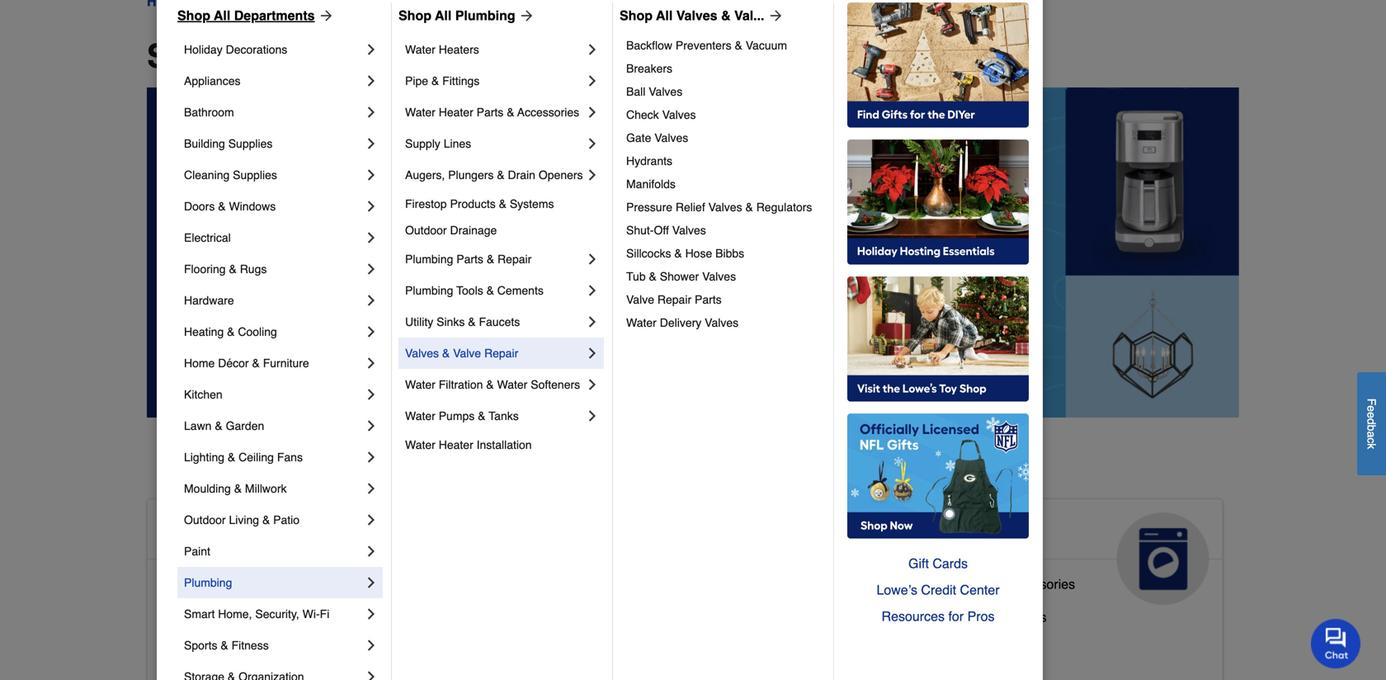 Task type: describe. For each thing, give the bounding box(es) containing it.
chevron right image for flooring & rugs
[[363, 261, 380, 277]]

accessible for accessible entry & home
[[161, 643, 224, 658]]

accessible bedroom link
[[161, 606, 281, 639]]

lighting & ceiling fans link
[[184, 442, 363, 473]]

plumbing tools & cements link
[[405, 275, 584, 306]]

utility sinks & faucets link
[[405, 306, 584, 338]]

outdoor for outdoor drainage
[[405, 224, 447, 237]]

shop all departments
[[147, 37, 491, 75]]

doors & windows
[[184, 200, 276, 213]]

outdoor living & patio link
[[184, 504, 363, 536]]

flooring & rugs link
[[184, 253, 363, 285]]

chevron right image for water pumps & tanks
[[584, 408, 601, 424]]

valves down 'check valves'
[[655, 131, 689, 144]]

water up tanks
[[497, 378, 528, 391]]

chevron right image for hardware
[[363, 292, 380, 309]]

plumbing for plumbing parts & repair
[[405, 253, 454, 266]]

water heaters
[[405, 43, 479, 56]]

doors
[[184, 200, 215, 213]]

animal
[[529, 519, 606, 546]]

& inside the flooring & rugs link
[[229, 263, 237, 276]]

chevron right image for pipe & fittings
[[584, 73, 601, 89]]

enjoy savings year-round. no matter what you're shopping for, find what you need at a great price. image
[[147, 88, 1240, 418]]

water heaters link
[[405, 34, 584, 65]]

& inside pet beds, houses, & furniture link
[[642, 636, 651, 651]]

shop for shop all plumbing
[[399, 8, 432, 23]]

accessible entry & home
[[161, 643, 310, 658]]

& inside outdoor living & patio link
[[262, 513, 270, 527]]

chevron right image for home décor & furniture
[[363, 355, 380, 371]]

plungers
[[448, 168, 494, 182]]

valves down utility
[[405, 347, 439, 360]]

accessible bedroom
[[161, 610, 281, 625]]

1 horizontal spatial accessories
[[1005, 577, 1076, 592]]

valves up 'check valves'
[[649, 85, 683, 98]]

beverage & wine chillers link
[[897, 606, 1047, 639]]

smart home, security, wi-fi link
[[184, 598, 363, 630]]

chevron right image for sports & fitness
[[363, 637, 380, 654]]

water pumps & tanks
[[405, 409, 519, 423]]

shop all departments
[[177, 8, 315, 23]]

building supplies link
[[184, 128, 363, 159]]

chevron right image for smart home, security, wi-fi
[[363, 606, 380, 622]]

shut-off valves link
[[627, 219, 822, 242]]

animal & pet care
[[529, 519, 671, 572]]

bathroom link
[[184, 97, 363, 128]]

lawn
[[184, 419, 212, 433]]

& inside doors & windows link
[[218, 200, 226, 213]]

chevron right image for moulding & millwork
[[363, 480, 380, 497]]

care
[[529, 546, 580, 572]]

& inside tub & shower valves link
[[649, 270, 657, 283]]

livestock
[[529, 603, 584, 618]]

chevron right image for lighting & ceiling fans
[[363, 449, 380, 466]]

off
[[654, 224, 669, 237]]

center
[[961, 582, 1000, 598]]

water pumps & tanks link
[[405, 400, 584, 432]]

0 vertical spatial appliances link
[[184, 65, 363, 97]]

pet inside animal & pet care
[[635, 519, 671, 546]]

accessible home link
[[148, 499, 488, 605]]

moulding
[[184, 482, 231, 495]]

plumbing inside shop all plumbing 'link'
[[455, 8, 516, 23]]

arrow right image for shop all departments
[[315, 7, 335, 24]]

sports
[[184, 639, 217, 652]]

0 vertical spatial valve
[[627, 293, 655, 306]]

hydrants
[[627, 154, 673, 168]]

& inside heating & cooling link
[[227, 325, 235, 338]]

chevron right image for plumbing parts & repair
[[584, 251, 601, 267]]

supplies for livestock supplies
[[588, 603, 638, 618]]

1 e from the top
[[1366, 405, 1379, 412]]

chevron right image for utility sinks & faucets
[[584, 314, 601, 330]]

gift
[[909, 556, 929, 571]]

arrow right image for shop all valves & val...
[[765, 7, 785, 24]]

wine
[[969, 610, 999, 625]]

1 horizontal spatial appliances
[[897, 519, 1020, 546]]

water for water heater installation
[[405, 438, 436, 452]]

augers,
[[405, 168, 445, 182]]

all for valves
[[656, 8, 673, 23]]

& inside pipe & fittings link
[[432, 74, 439, 88]]

beverage
[[897, 610, 953, 625]]

& inside accessible entry & home link
[[262, 643, 271, 658]]

parts down pipe & fittings link
[[477, 106, 504, 119]]

electrical link
[[184, 222, 363, 253]]

shop all valves & val...
[[620, 8, 765, 23]]

parts up water delivery valves link
[[695, 293, 722, 306]]

& inside sports & fitness "link"
[[221, 639, 228, 652]]

chevron right image for water filtration & water softeners
[[584, 376, 601, 393]]

chevron right image for augers, plungers & drain openers
[[584, 167, 601, 183]]

patio
[[273, 513, 300, 527]]

valves & valve repair link
[[405, 338, 584, 369]]

plumbing tools & cements
[[405, 284, 544, 297]]

repair for valves & valve repair
[[485, 347, 519, 360]]

building
[[184, 137, 225, 150]]

filtration
[[439, 378, 483, 391]]

2 vertical spatial home
[[275, 643, 310, 658]]

moulding & millwork link
[[184, 473, 363, 504]]

& inside valves & valve repair link
[[442, 347, 450, 360]]

chevron right image for appliances
[[363, 73, 380, 89]]

all down shop all departments link
[[238, 37, 280, 75]]

chevron right image for water heaters
[[584, 41, 601, 58]]

furniture inside "home décor & furniture" link
[[263, 357, 309, 370]]

& inside firestop products & systems link
[[499, 197, 507, 211]]

animal & pet care link
[[516, 499, 855, 605]]

water for water delivery valves
[[627, 316, 657, 329]]

chevron right image for plumbing
[[363, 575, 380, 591]]

appliance
[[897, 577, 955, 592]]

water for water pumps & tanks
[[405, 409, 436, 423]]

ceiling
[[239, 451, 274, 464]]

arrow right image
[[516, 7, 535, 24]]

pet beds, houses, & furniture
[[529, 636, 707, 651]]

heater for parts
[[439, 106, 474, 119]]

valves down the valve repair parts link
[[705, 316, 739, 329]]

accessible for accessible bedroom
[[161, 610, 224, 625]]

repair for plumbing parts & repair
[[498, 253, 532, 266]]

pumps
[[439, 409, 475, 423]]

shop for shop all departments
[[177, 8, 210, 23]]

& inside beverage & wine chillers link
[[957, 610, 966, 625]]

accessible for accessible home
[[161, 519, 282, 546]]

augers, plungers & drain openers
[[405, 168, 583, 182]]

gate
[[627, 131, 652, 144]]

chevron right image for bathroom
[[363, 104, 380, 121]]

water filtration & water softeners link
[[405, 369, 584, 400]]

water for water filtration & water softeners
[[405, 378, 436, 391]]

kitchen
[[184, 388, 223, 401]]

visit the lowe's toy shop. image
[[848, 277, 1029, 402]]

chevron right image for outdoor living & patio
[[363, 512, 380, 528]]

valves & valve repair
[[405, 347, 519, 360]]

valves down sillcocks & hose bibbs link
[[703, 270, 736, 283]]

chevron right image for lawn & garden
[[363, 418, 380, 434]]

f e e d b a c k
[[1366, 398, 1379, 449]]

chevron right image for cleaning supplies
[[363, 167, 380, 183]]

& inside water filtration & water softeners link
[[486, 378, 494, 391]]

utility
[[405, 315, 434, 329]]

1 vertical spatial home
[[288, 519, 352, 546]]

paint link
[[184, 536, 363, 567]]

shut-off valves
[[627, 224, 706, 237]]

for
[[949, 609, 964, 624]]

tanks
[[489, 409, 519, 423]]

valve repair parts
[[627, 293, 722, 306]]

find gifts for the diyer. image
[[848, 2, 1029, 128]]

& inside animal & pet care
[[612, 519, 629, 546]]

valves down the relief
[[673, 224, 706, 237]]

& inside "home décor & furniture" link
[[252, 357, 260, 370]]

lawn & garden link
[[184, 410, 363, 442]]

houses,
[[590, 636, 638, 651]]

home,
[[218, 608, 252, 621]]

pipe & fittings link
[[405, 65, 584, 97]]

& inside backflow preventers & vacuum breakers
[[735, 39, 743, 52]]

pressure relief valves & regulators
[[627, 201, 813, 214]]

plumbing parts & repair link
[[405, 244, 584, 275]]

moulding & millwork
[[184, 482, 287, 495]]

chevron right image for kitchen
[[363, 386, 380, 403]]

& inside water pumps & tanks link
[[478, 409, 486, 423]]

accessible for accessible bathroom
[[161, 577, 224, 592]]

bedroom
[[228, 610, 281, 625]]

chevron right image for electrical
[[363, 229, 380, 246]]

outdoor living & patio
[[184, 513, 300, 527]]

water delivery valves link
[[627, 311, 822, 334]]

faucets
[[479, 315, 520, 329]]

water heater installation
[[405, 438, 532, 452]]

repair inside the valve repair parts link
[[658, 293, 692, 306]]

chevron right image for holiday decorations
[[363, 41, 380, 58]]

all for plumbing
[[435, 8, 452, 23]]

cooling
[[238, 325, 277, 338]]

building supplies
[[184, 137, 273, 150]]

supply lines link
[[405, 128, 584, 159]]

holiday hosting essentials. image
[[848, 140, 1029, 265]]

chevron right image for building supplies
[[363, 135, 380, 152]]



Task type: vqa. For each thing, say whether or not it's contained in the screenshot.
Water Filtration & Water Softeners link
yes



Task type: locate. For each thing, give the bounding box(es) containing it.
1 horizontal spatial appliances link
[[883, 499, 1223, 605]]

water filtration & water softeners
[[405, 378, 580, 391]]

2 vertical spatial supplies
[[588, 603, 638, 618]]

& left cooling
[[227, 325, 235, 338]]

& inside utility sinks & faucets link
[[468, 315, 476, 329]]

& up shut-off valves link
[[746, 201, 754, 214]]

bibbs
[[716, 247, 745, 260]]

0 horizontal spatial outdoor
[[184, 513, 226, 527]]

shop up water heaters
[[399, 8, 432, 23]]

0 horizontal spatial arrow right image
[[315, 7, 335, 24]]

0 vertical spatial home
[[184, 357, 215, 370]]

accessible down moulding
[[161, 519, 282, 546]]

drain
[[508, 168, 536, 182]]

& down sinks
[[442, 347, 450, 360]]

holiday decorations link
[[184, 34, 363, 65]]

fittings
[[443, 74, 480, 88]]

& left drain
[[497, 168, 505, 182]]

accessible home image
[[382, 513, 474, 605]]

pressure relief valves & regulators link
[[627, 196, 822, 219]]

arrow right image inside the shop all valves & val... link
[[765, 7, 785, 24]]

& right the pipe at left top
[[432, 74, 439, 88]]

accessible bathroom link
[[161, 573, 285, 606]]

relief
[[676, 201, 706, 214]]

manifolds link
[[627, 173, 822, 196]]

supplies for cleaning supplies
[[233, 168, 277, 182]]

1 horizontal spatial valve
[[627, 293, 655, 306]]

arrow right image up shop all departments
[[315, 7, 335, 24]]

2 e from the top
[[1366, 412, 1379, 418]]

breakers
[[627, 62, 673, 75]]

1 arrow right image from the left
[[315, 7, 335, 24]]

supplies
[[228, 137, 273, 150], [233, 168, 277, 182], [588, 603, 638, 618]]

supply
[[405, 137, 441, 150]]

1 vertical spatial supplies
[[233, 168, 277, 182]]

appliances link up 'chillers'
[[883, 499, 1223, 605]]

& inside augers, plungers & drain openers link
[[497, 168, 505, 182]]

plumbing down outdoor drainage
[[405, 253, 454, 266]]

parts down drainage
[[457, 253, 484, 266]]

gift cards link
[[848, 551, 1029, 577]]

ball
[[627, 85, 646, 98]]

credit
[[922, 582, 957, 598]]

plumbing inside plumbing tools & cements link
[[405, 284, 454, 297]]

accessible home
[[161, 519, 352, 546]]

water up supply
[[405, 106, 436, 119]]

tub
[[627, 270, 646, 283]]

& inside moulding & millwork link
[[234, 482, 242, 495]]

holiday decorations
[[184, 43, 288, 56]]

& left hose
[[675, 247, 682, 260]]

heating & cooling
[[184, 325, 277, 338]]

1 vertical spatial repair
[[658, 293, 692, 306]]

repair inside valves & valve repair link
[[485, 347, 519, 360]]

& down accessible bedroom link at the left of page
[[221, 639, 228, 652]]

smart
[[184, 608, 215, 621]]

accessories
[[518, 106, 580, 119], [1005, 577, 1076, 592]]

chevron right image for water heater parts & accessories
[[584, 104, 601, 121]]

f e e d b a c k button
[[1358, 372, 1387, 475]]

appliances image
[[1118, 513, 1210, 605]]

cements
[[498, 284, 544, 297]]

& left patio
[[262, 513, 270, 527]]

2 heater from the top
[[439, 438, 474, 452]]

chevron right image for heating & cooling
[[363, 324, 380, 340]]

supplies up 'houses,'
[[588, 603, 638, 618]]

openers
[[539, 168, 583, 182]]

plumbing up water heaters link
[[455, 8, 516, 23]]

0 horizontal spatial shop
[[177, 8, 210, 23]]

shop
[[147, 37, 229, 75]]

shop up holiday at the left top
[[177, 8, 210, 23]]

1 vertical spatial furniture
[[654, 636, 707, 651]]

hardware
[[184, 294, 234, 307]]

1 accessible from the top
[[161, 519, 282, 546]]

plumbing up smart
[[184, 576, 232, 589]]

& left millwork
[[234, 482, 242, 495]]

smart home, security, wi-fi
[[184, 608, 330, 621]]

chevron right image
[[584, 135, 601, 152], [584, 167, 601, 183], [363, 198, 380, 215], [363, 229, 380, 246], [584, 251, 601, 267], [363, 261, 380, 277], [584, 408, 601, 424], [363, 418, 380, 434], [363, 449, 380, 466], [363, 480, 380, 497], [363, 606, 380, 622]]

0 horizontal spatial valve
[[453, 347, 481, 360]]

furniture right 'houses,'
[[654, 636, 707, 651]]

heater
[[439, 106, 474, 119], [439, 438, 474, 452]]

animal & pet care image
[[750, 513, 842, 605]]

rugs
[[240, 263, 267, 276]]

4 accessible from the top
[[161, 643, 224, 658]]

chevron right image for valves & valve repair
[[584, 345, 601, 362]]

water for water heaters
[[405, 43, 436, 56]]

lawn & garden
[[184, 419, 264, 433]]

2 accessible from the top
[[161, 577, 224, 592]]

plumbing link
[[184, 567, 363, 598]]

0 vertical spatial supplies
[[228, 137, 273, 150]]

water up the pipe at left top
[[405, 43, 436, 56]]

1 horizontal spatial pet
[[635, 519, 671, 546]]

2 horizontal spatial shop
[[620, 8, 653, 23]]

& right filtration
[[486, 378, 494, 391]]

outdoor down moulding
[[184, 513, 226, 527]]

products
[[450, 197, 496, 211]]

beds,
[[552, 636, 586, 651]]

appliances up cards
[[897, 519, 1020, 546]]

appliances down holiday at the left top
[[184, 74, 241, 88]]

check
[[627, 108, 659, 121]]

& inside plumbing parts & repair link
[[487, 253, 495, 266]]

sports & fitness
[[184, 639, 269, 652]]

plumbing parts & repair
[[405, 253, 532, 266]]

home décor & furniture
[[184, 357, 309, 370]]

preventers
[[676, 39, 732, 52]]

pros
[[968, 609, 995, 624]]

vacuum
[[746, 39, 788, 52]]

0 vertical spatial appliances
[[184, 74, 241, 88]]

utility sinks & faucets
[[405, 315, 520, 329]]

backflow preventers & vacuum breakers link
[[627, 34, 822, 80]]

& inside the shop all valves & val... link
[[722, 8, 731, 23]]

e
[[1366, 405, 1379, 412], [1366, 412, 1379, 418]]

living
[[229, 513, 259, 527]]

all up water heaters
[[435, 8, 452, 23]]

k
[[1366, 443, 1379, 449]]

valves up preventers
[[677, 8, 718, 23]]

installation
[[477, 438, 532, 452]]

0 vertical spatial pet
[[635, 519, 671, 546]]

& right the animal
[[612, 519, 629, 546]]

all inside 'link'
[[435, 8, 452, 23]]

0 horizontal spatial appliances link
[[184, 65, 363, 97]]

0 vertical spatial departments
[[234, 8, 315, 23]]

plumbing for plumbing
[[184, 576, 232, 589]]

& up the wine
[[993, 577, 1002, 592]]

ball valves link
[[627, 80, 822, 103]]

0 vertical spatial outdoor
[[405, 224, 447, 237]]

accessible bathroom
[[161, 577, 285, 592]]

valves up gate valves
[[663, 108, 696, 121]]

outdoor down firestop
[[405, 224, 447, 237]]

0 horizontal spatial pet
[[529, 636, 549, 651]]

repair down shower
[[658, 293, 692, 306]]

manifolds
[[627, 177, 676, 191]]

chat invite button image
[[1312, 618, 1362, 669]]

doors & windows link
[[184, 191, 363, 222]]

2 arrow right image from the left
[[765, 7, 785, 24]]

chevron right image
[[363, 41, 380, 58], [584, 41, 601, 58], [363, 73, 380, 89], [584, 73, 601, 89], [363, 104, 380, 121], [584, 104, 601, 121], [363, 135, 380, 152], [363, 167, 380, 183], [584, 282, 601, 299], [363, 292, 380, 309], [584, 314, 601, 330], [363, 324, 380, 340], [584, 345, 601, 362], [363, 355, 380, 371], [584, 376, 601, 393], [363, 386, 380, 403], [363, 512, 380, 528], [363, 543, 380, 560], [363, 575, 380, 591], [363, 637, 380, 654], [363, 669, 380, 680]]

home
[[184, 357, 215, 370], [288, 519, 352, 546], [275, 643, 310, 658]]

2 shop from the left
[[399, 8, 432, 23]]

& down pipe & fittings link
[[507, 106, 515, 119]]

pressure
[[627, 201, 673, 214]]

parts down cards
[[958, 577, 989, 592]]

1 vertical spatial appliances link
[[883, 499, 1223, 605]]

accessible up sports
[[161, 610, 224, 625]]

outdoor drainage
[[405, 224, 497, 237]]

shop up backflow
[[620, 8, 653, 23]]

accessible down smart
[[161, 643, 224, 658]]

heater down pumps
[[439, 438, 474, 452]]

backflow
[[627, 39, 673, 52]]

1 vertical spatial pet
[[529, 636, 549, 651]]

0 vertical spatial furniture
[[263, 357, 309, 370]]

chillers
[[1003, 610, 1047, 625]]

water left delivery
[[627, 316, 657, 329]]

lighting & ceiling fans
[[184, 451, 303, 464]]

water left pumps
[[405, 409, 436, 423]]

shop inside 'link'
[[399, 8, 432, 23]]

appliance parts & accessories link
[[897, 573, 1076, 606]]

0 vertical spatial bathroom
[[184, 106, 234, 119]]

accessible up smart
[[161, 577, 224, 592]]

& right tub
[[649, 270, 657, 283]]

accessories up 'chillers'
[[1005, 577, 1076, 592]]

plumbing inside plumbing parts & repair link
[[405, 253, 454, 266]]

& inside appliance parts & accessories link
[[993, 577, 1002, 592]]

3 accessible from the top
[[161, 610, 224, 625]]

& right lawn
[[215, 419, 223, 433]]

shut-
[[627, 224, 654, 237]]

1 vertical spatial valve
[[453, 347, 481, 360]]

valve down the utility sinks & faucets
[[453, 347, 481, 360]]

appliances link down decorations
[[184, 65, 363, 97]]

cleaning
[[184, 168, 230, 182]]

1 vertical spatial bathroom
[[228, 577, 285, 592]]

lighting
[[184, 451, 225, 464]]

& right tools
[[487, 284, 494, 297]]

1 horizontal spatial arrow right image
[[765, 7, 785, 24]]

e up d
[[1366, 405, 1379, 412]]

& left val...
[[722, 8, 731, 23]]

0 horizontal spatial appliances
[[184, 74, 241, 88]]

all up holiday decorations
[[214, 8, 231, 23]]

1 shop from the left
[[177, 8, 210, 23]]

0 vertical spatial repair
[[498, 253, 532, 266]]

outdoor for outdoor living & patio
[[184, 513, 226, 527]]

valves up shut-off valves link
[[709, 201, 743, 214]]

firestop
[[405, 197, 447, 211]]

supplies for building supplies
[[228, 137, 273, 150]]

0 horizontal spatial furniture
[[263, 357, 309, 370]]

& right entry
[[262, 643, 271, 658]]

& left ceiling
[[228, 451, 235, 464]]

departments for shop all departments
[[234, 8, 315, 23]]

chevron right image for paint
[[363, 543, 380, 560]]

& down outdoor drainage link
[[487, 253, 495, 266]]

supplies up cleaning supplies
[[228, 137, 273, 150]]

2 vertical spatial repair
[[485, 347, 519, 360]]

shop for shop all valves & val...
[[620, 8, 653, 23]]

arrow right image up vacuum
[[765, 7, 785, 24]]

1 heater from the top
[[439, 106, 474, 119]]

décor
[[218, 357, 249, 370]]

& inside water heater parts & accessories link
[[507, 106, 515, 119]]

& inside plumbing tools & cements link
[[487, 284, 494, 297]]

supplies inside "link"
[[588, 603, 638, 618]]

& left vacuum
[[735, 39, 743, 52]]

heater up lines
[[439, 106, 474, 119]]

plumbing for plumbing tools & cements
[[405, 284, 454, 297]]

all for departments
[[214, 8, 231, 23]]

1 vertical spatial appliances
[[897, 519, 1020, 546]]

home décor & furniture link
[[184, 348, 363, 379]]

water for water heater parts & accessories
[[405, 106, 436, 119]]

furniture inside pet beds, houses, & furniture link
[[654, 636, 707, 651]]

tub & shower valves link
[[627, 265, 822, 288]]

1 vertical spatial departments
[[289, 37, 491, 75]]

officially licensed n f l gifts. shop now. image
[[848, 414, 1029, 539]]

bathroom up smart home, security, wi-fi
[[228, 577, 285, 592]]

water left filtration
[[405, 378, 436, 391]]

chevron right image for doors & windows
[[363, 198, 380, 215]]

chevron right image for supply lines
[[584, 135, 601, 152]]

chevron right image for plumbing tools & cements
[[584, 282, 601, 299]]

heater for installation
[[439, 438, 474, 452]]

gate valves
[[627, 131, 689, 144]]

0 vertical spatial accessories
[[518, 106, 580, 119]]

water down water pumps & tanks
[[405, 438, 436, 452]]

& left tanks
[[478, 409, 486, 423]]

1 vertical spatial accessories
[[1005, 577, 1076, 592]]

0 vertical spatial heater
[[439, 106, 474, 119]]

plumbing inside plumbing link
[[184, 576, 232, 589]]

& inside lighting & ceiling fans link
[[228, 451, 235, 464]]

bathroom up building
[[184, 106, 234, 119]]

departments for shop all departments
[[289, 37, 491, 75]]

repair down outdoor drainage link
[[498, 253, 532, 266]]

resources for pros
[[882, 609, 995, 624]]

0 horizontal spatial accessories
[[518, 106, 580, 119]]

pet beds, houses, & furniture link
[[529, 632, 707, 665]]

supplies up windows
[[233, 168, 277, 182]]

1 vertical spatial heater
[[439, 438, 474, 452]]

& left rugs
[[229, 263, 237, 276]]

arrow right image inside shop all departments link
[[315, 7, 335, 24]]

& right 'houses,'
[[642, 636, 651, 651]]

& inside lawn & garden link
[[215, 419, 223, 433]]

3 shop from the left
[[620, 8, 653, 23]]

& right décor
[[252, 357, 260, 370]]

augers, plungers & drain openers link
[[405, 159, 584, 191]]

systems
[[510, 197, 554, 211]]

heaters
[[439, 43, 479, 56]]

e up 'b'
[[1366, 412, 1379, 418]]

1 horizontal spatial shop
[[399, 8, 432, 23]]

1 horizontal spatial furniture
[[654, 636, 707, 651]]

& left pros
[[957, 610, 966, 625]]

flooring & rugs
[[184, 263, 267, 276]]

& up outdoor drainage link
[[499, 197, 507, 211]]

water delivery valves
[[627, 316, 739, 329]]

1 vertical spatial outdoor
[[184, 513, 226, 527]]

sinks
[[437, 315, 465, 329]]

plumbing up utility
[[405, 284, 454, 297]]

repair inside plumbing parts & repair link
[[498, 253, 532, 266]]

all up backflow
[[656, 8, 673, 23]]

& inside pressure relief valves & regulators link
[[746, 201, 754, 214]]

& right the 'doors'
[[218, 200, 226, 213]]

lines
[[444, 137, 472, 150]]

arrow right image
[[315, 7, 335, 24], [765, 7, 785, 24]]

& inside sillcocks & hose bibbs link
[[675, 247, 682, 260]]

repair down faucets
[[485, 347, 519, 360]]

valves inside 'link'
[[663, 108, 696, 121]]

valve repair parts link
[[627, 288, 822, 311]]

valve down tub
[[627, 293, 655, 306]]

water
[[405, 43, 436, 56], [405, 106, 436, 119], [627, 316, 657, 329], [405, 378, 436, 391], [497, 378, 528, 391], [405, 409, 436, 423], [405, 438, 436, 452]]

furniture down heating & cooling link
[[263, 357, 309, 370]]

accessories down pipe & fittings link
[[518, 106, 580, 119]]

& right sinks
[[468, 315, 476, 329]]

shower
[[660, 270, 699, 283]]

1 horizontal spatial outdoor
[[405, 224, 447, 237]]

shop all departments link
[[177, 6, 335, 26]]



